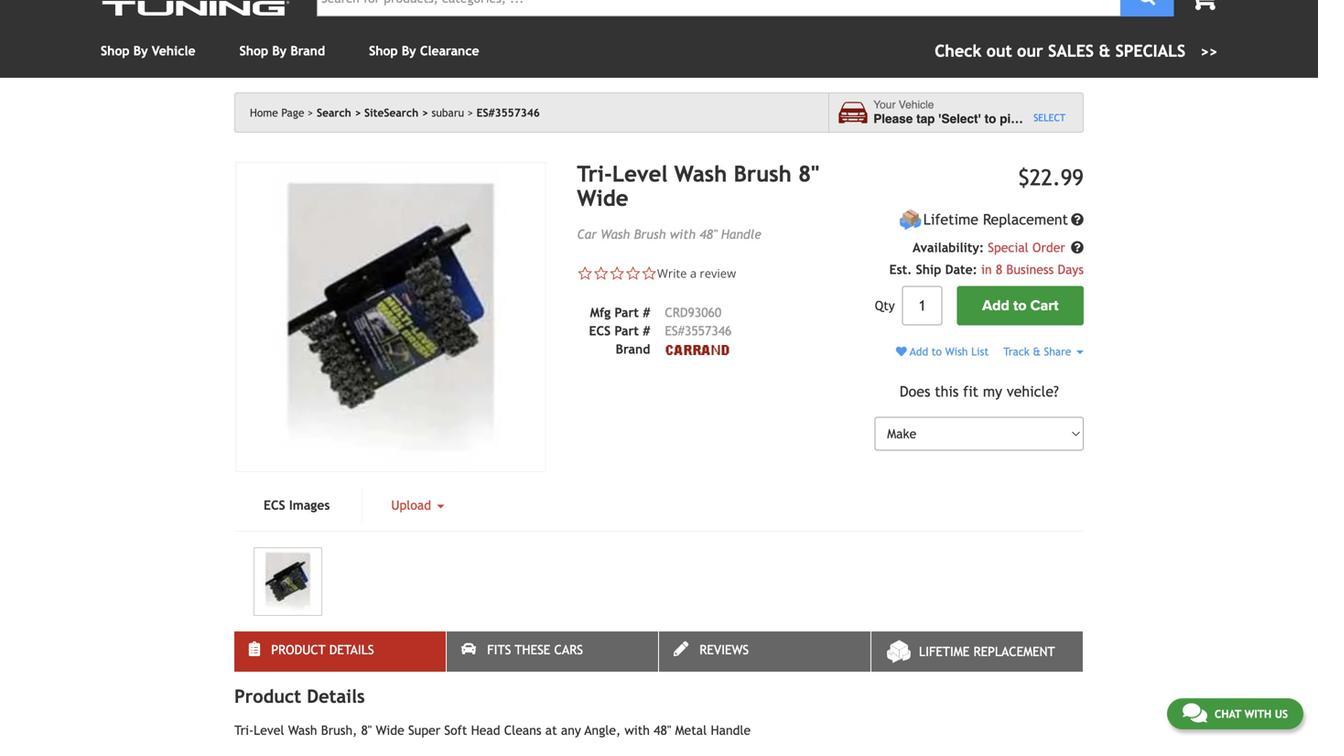 Task type: vqa. For each thing, say whether or not it's contained in the screenshot.
bottom the hose
no



Task type: locate. For each thing, give the bounding box(es) containing it.
1 vertical spatial 8"
[[361, 723, 372, 738]]

handle
[[721, 227, 762, 242], [711, 723, 751, 738]]

1 horizontal spatial &
[[1099, 41, 1111, 60]]

product
[[271, 643, 326, 657], [234, 686, 301, 707]]

wide inside the tri-level wash brush 8" wide
[[577, 185, 629, 211]]

vehicle
[[152, 44, 196, 58], [899, 99, 934, 111]]

to inside button
[[1014, 297, 1027, 314]]

part down mfg part #
[[615, 324, 639, 338]]

write
[[657, 265, 687, 281]]

1 vertical spatial brand
[[616, 342, 650, 356]]

1 horizontal spatial wide
[[577, 185, 629, 211]]

a right write
[[690, 265, 697, 281]]

to left cart
[[1014, 297, 1027, 314]]

shop for shop by brand
[[240, 44, 268, 58]]

2 vertical spatial wash
[[288, 723, 317, 738]]

1 vertical spatial question circle image
[[1071, 241, 1084, 254]]

0 horizontal spatial vehicle
[[152, 44, 196, 58]]

add to wish list link
[[896, 345, 989, 358]]

1 horizontal spatial ecs
[[589, 324, 611, 338]]

0 vertical spatial level
[[612, 161, 668, 187]]

2 # from the top
[[643, 324, 650, 338]]

at
[[546, 723, 557, 738]]

0 vertical spatial part
[[615, 305, 639, 320]]

None text field
[[903, 286, 943, 325]]

add inside add to cart button
[[983, 297, 1010, 314]]

tri-
[[577, 161, 612, 187], [234, 723, 254, 738]]

1 part from the top
[[615, 305, 639, 320]]

product down product details "link"
[[234, 686, 301, 707]]

1 horizontal spatial 48"
[[700, 227, 717, 242]]

1 empty star image from the left
[[593, 265, 609, 281]]

0 horizontal spatial 48"
[[654, 723, 672, 738]]

1 vertical spatial wash
[[601, 227, 630, 242]]

1 horizontal spatial add
[[983, 297, 1010, 314]]

0 horizontal spatial add
[[910, 345, 929, 358]]

1 vertical spatial replacement
[[974, 645, 1055, 659]]

sales & specials
[[1049, 41, 1186, 60]]

1 vertical spatial a
[[690, 265, 697, 281]]

2 horizontal spatial by
[[402, 44, 416, 58]]

0 vertical spatial brand
[[291, 44, 325, 58]]

1 horizontal spatial tri-
[[577, 161, 612, 187]]

level left brush,
[[254, 723, 284, 738]]

# left es#
[[643, 324, 650, 338]]

brand inside es# 3557346 brand
[[616, 342, 650, 356]]

handle right the metal
[[711, 723, 751, 738]]

0 horizontal spatial brand
[[291, 44, 325, 58]]

& right the track
[[1033, 345, 1041, 358]]

2 horizontal spatial with
[[1245, 708, 1272, 721]]

list
[[972, 345, 989, 358]]

cart
[[1031, 297, 1059, 314]]

est. ship date: in 8 business days
[[890, 262, 1084, 277]]

ecs images link
[[234, 487, 359, 524]]

your vehicle please tap 'select' to pick a vehicle
[[874, 99, 1081, 126]]

2 vertical spatial with
[[625, 723, 650, 738]]

handle up review
[[721, 227, 762, 242]]

0 vertical spatial a
[[1028, 112, 1035, 126]]

crd93060
[[665, 305, 722, 320]]

1 horizontal spatial by
[[272, 44, 287, 58]]

this
[[935, 383, 959, 400]]

0 horizontal spatial a
[[690, 265, 697, 281]]

&
[[1099, 41, 1111, 60], [1033, 345, 1041, 358]]

8
[[996, 262, 1003, 277]]

0 horizontal spatial level
[[254, 723, 284, 738]]

3 shop from the left
[[369, 44, 398, 58]]

2 part from the top
[[615, 324, 639, 338]]

level inside the tri-level wash brush 8" wide
[[612, 161, 668, 187]]

1 vertical spatial #
[[643, 324, 650, 338]]

0 vertical spatial product details
[[271, 643, 374, 657]]

1 vertical spatial &
[[1033, 345, 1041, 358]]

order
[[1033, 240, 1066, 255]]

level
[[612, 161, 668, 187], [254, 723, 284, 738]]

1 vertical spatial lifetime
[[919, 645, 970, 659]]

super
[[408, 723, 441, 738]]

1 vertical spatial product details
[[234, 686, 365, 707]]

wash left brush,
[[288, 723, 317, 738]]

chat with us
[[1215, 708, 1288, 721]]

1 vertical spatial wide
[[376, 723, 404, 738]]

1 # from the top
[[643, 305, 650, 320]]

mfg part #
[[590, 305, 650, 320]]

0 vertical spatial ecs
[[589, 324, 611, 338]]

1 horizontal spatial level
[[612, 161, 668, 187]]

0 vertical spatial lifetime replacement
[[924, 211, 1069, 228]]

wide left super
[[376, 723, 404, 738]]

us
[[1275, 708, 1288, 721]]

2 shop from the left
[[240, 44, 268, 58]]

1 horizontal spatial 8"
[[799, 161, 819, 187]]

1 vertical spatial 48"
[[654, 723, 672, 738]]

ecs down mfg
[[589, 324, 611, 338]]

1 horizontal spatial brush
[[734, 161, 792, 187]]

empty star image right empty star icon
[[609, 265, 625, 281]]

2 vertical spatial to
[[932, 345, 942, 358]]

question circle image
[[1071, 213, 1084, 226], [1071, 241, 1084, 254]]

availability: special order
[[913, 240, 1069, 255]]

es#3557346
[[477, 106, 540, 119]]

lifetime
[[924, 211, 979, 228], [919, 645, 970, 659]]

0 horizontal spatial tri-
[[234, 723, 254, 738]]

date:
[[945, 262, 978, 277]]

question circle image for special order
[[1071, 241, 1084, 254]]

1 horizontal spatial wash
[[601, 227, 630, 242]]

2 horizontal spatial wash
[[675, 161, 727, 187]]

wash inside the tri-level wash brush 8" wide
[[675, 161, 727, 187]]

0 horizontal spatial ecs
[[264, 498, 285, 513]]

1 vertical spatial vehicle
[[899, 99, 934, 111]]

with left us
[[1245, 708, 1272, 721]]

3 by from the left
[[402, 44, 416, 58]]

es#3557346 - crd93060 - tri-level wash brush 8" wide - car wash brush with 48" handle - carrand - audi bmw volkswagen mercedes benz mini porsche image
[[236, 162, 546, 472], [254, 548, 322, 616]]

0 horizontal spatial &
[[1033, 345, 1041, 358]]

lifetime replacement
[[924, 211, 1069, 228], [919, 645, 1055, 659]]

brand down crd93060 ecs part #
[[616, 342, 650, 356]]

& for track
[[1033, 345, 1041, 358]]

clearance
[[420, 44, 479, 58]]

to left wish
[[932, 345, 942, 358]]

replacement inside 'lifetime replacement' link
[[974, 645, 1055, 659]]

add
[[983, 297, 1010, 314], [910, 345, 929, 358]]

# inside crd93060 ecs part #
[[643, 324, 650, 338]]

part
[[615, 305, 639, 320], [615, 324, 639, 338]]

sales
[[1049, 41, 1094, 60]]

0 vertical spatial product
[[271, 643, 326, 657]]

details inside "link"
[[329, 643, 374, 657]]

1 by from the left
[[133, 44, 148, 58]]

48"
[[700, 227, 717, 242], [654, 723, 672, 738]]

1 horizontal spatial to
[[985, 112, 997, 126]]

part right mfg
[[615, 305, 639, 320]]

by up home page link on the top of page
[[272, 44, 287, 58]]

vehicle down the ecs tuning image
[[152, 44, 196, 58]]

1 horizontal spatial vehicle
[[899, 99, 934, 111]]

by down the ecs tuning image
[[133, 44, 148, 58]]

add for add to wish list
[[910, 345, 929, 358]]

0 vertical spatial vehicle
[[152, 44, 196, 58]]

pick
[[1000, 112, 1025, 126]]

does this fit my vehicle?
[[900, 383, 1059, 400]]

with right angle,
[[625, 723, 650, 738]]

ecs left images
[[264, 498, 285, 513]]

1 vertical spatial to
[[1014, 297, 1027, 314]]

0 vertical spatial brush
[[734, 161, 792, 187]]

1 vertical spatial with
[[1245, 708, 1272, 721]]

0 vertical spatial 8"
[[799, 161, 819, 187]]

wash for tri-level wash brush 8" wide
[[675, 161, 727, 187]]

1 question circle image from the top
[[1071, 213, 1084, 226]]

to
[[985, 112, 997, 126], [1014, 297, 1027, 314], [932, 345, 942, 358]]

2 horizontal spatial to
[[1014, 297, 1027, 314]]

2 question circle image from the top
[[1071, 241, 1084, 254]]

wide for brush
[[577, 185, 629, 211]]

metal
[[675, 723, 707, 738]]

ecs inside ecs images link
[[264, 498, 285, 513]]

& right sales
[[1099, 41, 1111, 60]]

0 vertical spatial wide
[[577, 185, 629, 211]]

0 vertical spatial question circle image
[[1071, 213, 1084, 226]]

empty star image left write
[[625, 265, 641, 281]]

1 vertical spatial tri-
[[234, 723, 254, 738]]

1 horizontal spatial a
[[1028, 112, 1035, 126]]

wide for brush,
[[376, 723, 404, 738]]

images
[[289, 498, 330, 513]]

1 shop from the left
[[101, 44, 130, 58]]

add down 8 at right top
[[983, 297, 1010, 314]]

1 vertical spatial lifetime replacement
[[919, 645, 1055, 659]]

0 vertical spatial details
[[329, 643, 374, 657]]

8" inside the tri-level wash brush 8" wide
[[799, 161, 819, 187]]

1 vertical spatial brush
[[634, 227, 666, 242]]

a
[[1028, 112, 1035, 126], [690, 265, 697, 281]]

1 horizontal spatial shop
[[240, 44, 268, 58]]

0 horizontal spatial shop
[[101, 44, 130, 58]]

to inside your vehicle please tap 'select' to pick a vehicle
[[985, 112, 997, 126]]

empty star image down car wash brush with 48" handle
[[641, 265, 657, 281]]

product details
[[271, 643, 374, 657], [234, 686, 365, 707]]

level up car wash brush with 48" handle
[[612, 161, 668, 187]]

with
[[670, 227, 696, 242], [1245, 708, 1272, 721], [625, 723, 650, 738]]

0 vertical spatial wash
[[675, 161, 727, 187]]

2 horizontal spatial shop
[[369, 44, 398, 58]]

0 horizontal spatial 8"
[[361, 723, 372, 738]]

by left clearance
[[402, 44, 416, 58]]

review
[[700, 265, 736, 281]]

0 vertical spatial add
[[983, 297, 1010, 314]]

0 vertical spatial tri-
[[577, 161, 612, 187]]

search
[[317, 106, 351, 119]]

add right heart image
[[910, 345, 929, 358]]

0 vertical spatial to
[[985, 112, 997, 126]]

wash right the car
[[601, 227, 630, 242]]

please
[[874, 112, 913, 126]]

subaru
[[432, 106, 464, 119]]

ecs inside crd93060 ecs part #
[[589, 324, 611, 338]]

empty star image up mfg
[[593, 265, 609, 281]]

1 vertical spatial part
[[615, 324, 639, 338]]

wash up car wash brush with 48" handle
[[675, 161, 727, 187]]

write a review
[[657, 265, 736, 281]]

brand
[[291, 44, 325, 58], [616, 342, 650, 356]]

fits these cars
[[487, 643, 583, 657]]

product details link
[[234, 632, 446, 672]]

1 horizontal spatial brand
[[616, 342, 650, 356]]

wide up the car
[[577, 185, 629, 211]]

1 vertical spatial level
[[254, 723, 284, 738]]

vehicle up tap
[[899, 99, 934, 111]]

add to cart
[[983, 297, 1059, 314]]

1 vertical spatial add
[[910, 345, 929, 358]]

1 horizontal spatial with
[[670, 227, 696, 242]]

0 vertical spatial #
[[643, 305, 650, 320]]

0 horizontal spatial brush
[[634, 227, 666, 242]]

brush
[[734, 161, 792, 187], [634, 227, 666, 242]]

1 vertical spatial ecs
[[264, 498, 285, 513]]

0 vertical spatial &
[[1099, 41, 1111, 60]]

0 horizontal spatial wide
[[376, 723, 404, 738]]

# up es# 3557346 brand
[[643, 305, 650, 320]]

brand up page
[[291, 44, 325, 58]]

0 vertical spatial handle
[[721, 227, 762, 242]]

wash
[[675, 161, 727, 187], [601, 227, 630, 242], [288, 723, 317, 738]]

to for add to cart
[[1014, 297, 1027, 314]]

1 vertical spatial details
[[307, 686, 365, 707]]

0 horizontal spatial wash
[[288, 723, 317, 738]]

48" up review
[[700, 227, 717, 242]]

a right pick
[[1028, 112, 1035, 126]]

lifetime replacement link
[[872, 632, 1083, 672]]

ecs
[[589, 324, 611, 338], [264, 498, 285, 513]]

product up brush,
[[271, 643, 326, 657]]

by for clearance
[[402, 44, 416, 58]]

by for brand
[[272, 44, 287, 58]]

empty star image
[[593, 265, 609, 281], [609, 265, 625, 281], [625, 265, 641, 281], [641, 265, 657, 281]]

0 horizontal spatial by
[[133, 44, 148, 58]]

question circle image down 22.99
[[1071, 213, 1084, 226]]

question circle image up days
[[1071, 241, 1084, 254]]

0 horizontal spatial to
[[932, 345, 942, 358]]

to left pick
[[985, 112, 997, 126]]

page
[[281, 106, 304, 119]]

& for sales
[[1099, 41, 1111, 60]]

2 by from the left
[[272, 44, 287, 58]]

track
[[1004, 345, 1030, 358]]

8" for brush,
[[361, 723, 372, 738]]

wash for tri-level wash brush, 8" wide super soft head cleans at any angle, with 48" metal handle
[[288, 723, 317, 738]]

48" left the metal
[[654, 723, 672, 738]]

est.
[[890, 262, 912, 277]]

tri- inside the tri-level wash brush 8" wide
[[577, 161, 612, 187]]

with up write
[[670, 227, 696, 242]]



Task type: describe. For each thing, give the bounding box(es) containing it.
car
[[577, 227, 597, 242]]

1 vertical spatial product
[[234, 686, 301, 707]]

a inside your vehicle please tap 'select' to pick a vehicle
[[1028, 112, 1035, 126]]

fits these cars link
[[447, 632, 658, 672]]

level for tri-level wash brush 8" wide
[[612, 161, 668, 187]]

soft
[[444, 723, 467, 738]]

shop for shop by vehicle
[[101, 44, 130, 58]]

special
[[988, 240, 1029, 255]]

brand for shop by brand
[[291, 44, 325, 58]]

brush,
[[321, 723, 357, 738]]

4 empty star image from the left
[[641, 265, 657, 281]]

chat with us link
[[1167, 699, 1304, 730]]

write a review link
[[657, 265, 736, 281]]

shop by vehicle
[[101, 44, 196, 58]]

ecs tuning image
[[101, 0, 302, 16]]

vehicle?
[[1007, 383, 1059, 400]]

sales & specials link
[[935, 38, 1218, 63]]

does
[[900, 383, 931, 400]]

reviews link
[[659, 632, 871, 672]]

specials
[[1116, 41, 1186, 60]]

vehicle inside your vehicle please tap 'select' to pick a vehicle
[[899, 99, 934, 111]]

to for add to wish list
[[932, 345, 942, 358]]

share
[[1044, 345, 1072, 358]]

mfg
[[590, 305, 611, 320]]

part inside crd93060 ecs part #
[[615, 324, 639, 338]]

heart image
[[896, 346, 907, 357]]

crd93060 ecs part #
[[589, 305, 722, 338]]

brush inside the tri-level wash brush 8" wide
[[734, 161, 792, 187]]

shop by clearance
[[369, 44, 479, 58]]

your
[[874, 99, 896, 111]]

search image
[[1139, 0, 1156, 6]]

shop by vehicle link
[[101, 44, 196, 58]]

22.99
[[1030, 165, 1084, 190]]

this product is lifetime replacement eligible image
[[899, 208, 922, 231]]

comments image
[[1183, 702, 1208, 724]]

fit
[[963, 383, 979, 400]]

empty star image
[[577, 265, 593, 281]]

track & share
[[1004, 345, 1075, 358]]

head
[[471, 723, 500, 738]]

8" for brush
[[799, 161, 819, 187]]

fits
[[487, 643, 511, 657]]

carrand image
[[665, 345, 731, 355]]

car wash brush with 48" handle
[[577, 227, 762, 242]]

home
[[250, 106, 278, 119]]

0 vertical spatial with
[[670, 227, 696, 242]]

any
[[561, 723, 581, 738]]

shop by brand link
[[240, 44, 325, 58]]

you have 0 item(s) in your cart image
[[1189, 0, 1218, 10]]

0 vertical spatial replacement
[[983, 211, 1069, 228]]

add to cart button
[[957, 286, 1084, 325]]

0 vertical spatial 48"
[[700, 227, 717, 242]]

tri- for tri-level wash brush 8" wide
[[577, 161, 612, 187]]

these
[[515, 643, 551, 657]]

qty
[[875, 298, 895, 313]]

subaru link
[[432, 106, 473, 119]]

wish
[[945, 345, 968, 358]]

1 vertical spatial es#3557346 - crd93060 - tri-level wash brush 8" wide - car wash brush with 48" handle - carrand - audi bmw volkswagen mercedes benz mini porsche image
[[254, 548, 322, 616]]

'select'
[[939, 112, 981, 126]]

home page link
[[250, 106, 313, 119]]

2 empty star image from the left
[[609, 265, 625, 281]]

shop by clearance link
[[369, 44, 479, 58]]

1 vertical spatial handle
[[711, 723, 751, 738]]

tri-level wash brush, 8" wide super soft head cleans at any angle, with 48" metal handle
[[234, 723, 751, 738]]

select link
[[1034, 111, 1066, 126]]

shop for shop by clearance
[[369, 44, 398, 58]]

tri-level wash brush 8" wide
[[577, 161, 819, 211]]

business
[[1007, 262, 1054, 277]]

es#
[[665, 324, 685, 338]]

availability:
[[913, 240, 984, 255]]

vehicle
[[1039, 112, 1081, 126]]

cleans
[[504, 723, 542, 738]]

reviews
[[700, 643, 749, 657]]

track & share button
[[1004, 345, 1084, 358]]

my
[[983, 383, 1003, 400]]

by for vehicle
[[133, 44, 148, 58]]

0 vertical spatial es#3557346 - crd93060 - tri-level wash brush 8" wide - car wash brush with 48" handle - carrand - audi bmw volkswagen mercedes benz mini porsche image
[[236, 162, 546, 472]]

0 vertical spatial lifetime
[[924, 211, 979, 228]]

ship
[[916, 262, 942, 277]]

question circle image for lifetime replacement
[[1071, 213, 1084, 226]]

sitesearch
[[364, 106, 419, 119]]

chat
[[1215, 708, 1242, 721]]

days
[[1058, 262, 1084, 277]]

product details inside "link"
[[271, 643, 374, 657]]

add to wish list
[[907, 345, 989, 358]]

upload button
[[362, 487, 474, 524]]

3557346
[[685, 324, 732, 338]]

product inside "link"
[[271, 643, 326, 657]]

cars
[[554, 643, 583, 657]]

3 empty star image from the left
[[625, 265, 641, 281]]

es# 3557346 brand
[[616, 324, 732, 356]]

ecs images
[[264, 498, 330, 513]]

brand for es# 3557346 brand
[[616, 342, 650, 356]]

shop by brand
[[240, 44, 325, 58]]

upload
[[391, 498, 435, 513]]

add for add to cart
[[983, 297, 1010, 314]]

tap
[[917, 112, 935, 126]]

select
[[1034, 112, 1066, 124]]

tri- for tri-level wash brush, 8" wide super soft head cleans at any angle, with 48" metal handle
[[234, 723, 254, 738]]

angle,
[[585, 723, 621, 738]]

Search text field
[[317, 0, 1121, 16]]

in
[[982, 262, 992, 277]]

0 horizontal spatial with
[[625, 723, 650, 738]]

home page
[[250, 106, 304, 119]]

level for tri-level wash brush, 8" wide super soft head cleans at any angle, with 48" metal handle
[[254, 723, 284, 738]]



